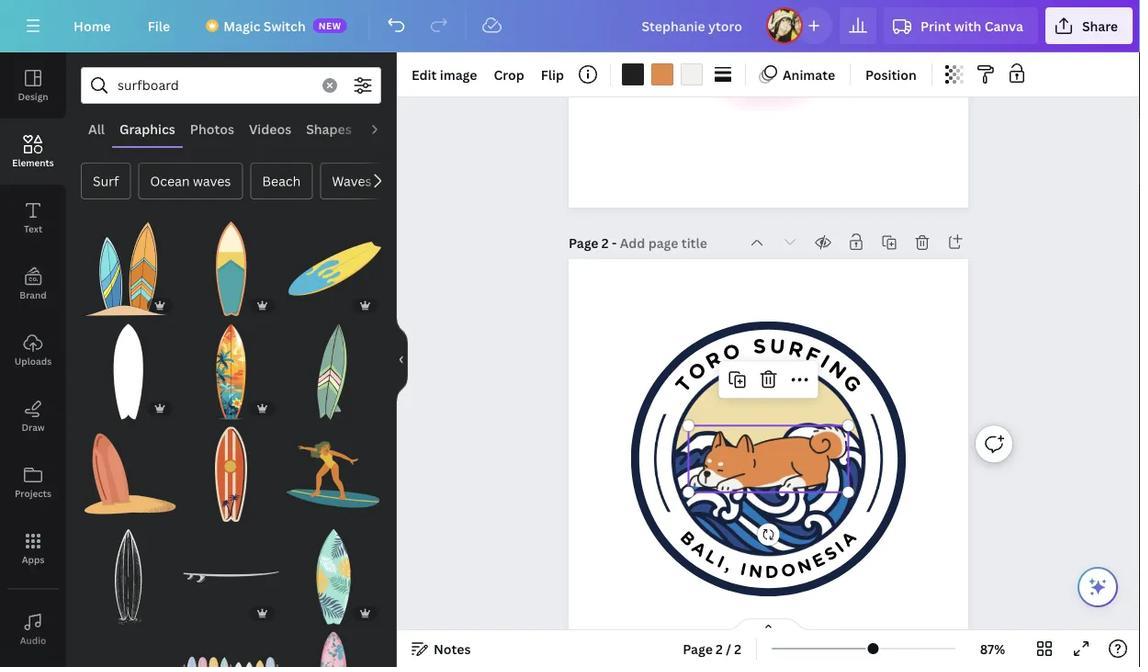 Task type: vqa. For each thing, say whether or not it's contained in the screenshot.
Graphics
yes



Task type: describe. For each thing, give the bounding box(es) containing it.
all
[[88, 120, 105, 137]]

0 horizontal spatial audio button
[[0, 597, 66, 663]]

flip
[[541, 66, 564, 83]]

photos
[[190, 120, 234, 137]]

position button
[[859, 60, 925, 89]]

l i ,
[[702, 546, 735, 576]]

ocean
[[150, 172, 190, 190]]

#f2f1ed image
[[681, 63, 703, 86]]

i inside l i ,
[[715, 552, 729, 573]]

/
[[727, 640, 732, 658]]

canva assistant image
[[1088, 576, 1110, 599]]

crop button
[[487, 60, 532, 89]]

g
[[839, 370, 867, 398]]

s u r f i
[[753, 334, 835, 374]]

s inside i n d o n e s
[[821, 542, 842, 566]]

main menu bar
[[0, 0, 1141, 52]]

surf
[[93, 172, 119, 190]]

elements
[[12, 156, 54, 169]]

surfboard image
[[184, 222, 279, 317]]

0 horizontal spatial n
[[748, 561, 764, 583]]

share
[[1083, 17, 1119, 34]]

0 horizontal spatial o
[[684, 357, 712, 387]]

2 horizontal spatial 2
[[735, 640, 742, 658]]

ocean waves
[[150, 172, 231, 190]]

u
[[770, 334, 787, 359]]

pink watercolor surfboard. image
[[286, 632, 382, 667]]

#f2f1ed image
[[681, 63, 703, 86]]

r inside r o
[[702, 347, 726, 375]]

87%
[[981, 640, 1006, 658]]

projects button
[[0, 450, 66, 516]]

i inside the s u r f i
[[817, 350, 835, 374]]

apps
[[22, 553, 44, 566]]

text button
[[0, 185, 66, 251]]

#231f20 image
[[622, 63, 644, 86]]

print with canva button
[[884, 7, 1039, 44]]

edit
[[412, 66, 437, 83]]

print
[[921, 17, 952, 34]]

f
[[803, 342, 824, 369]]

shapes button
[[299, 111, 359, 146]]

animate
[[783, 66, 836, 83]]

brand button
[[0, 251, 66, 317]]

edit image button
[[405, 60, 485, 89]]

r o
[[702, 339, 744, 375]]

2 horizontal spatial n
[[825, 356, 852, 385]]

design
[[18, 90, 48, 103]]

page 2 / 2 button
[[676, 634, 749, 664]]

2 for -
[[602, 234, 609, 252]]

brand
[[20, 289, 47, 301]]

graphics
[[120, 120, 175, 137]]

side panel tab list
[[0, 52, 66, 667]]

magic
[[224, 17, 261, 34]]

l
[[702, 546, 722, 569]]

i n d o n e s
[[739, 542, 842, 584]]

projects
[[15, 487, 51, 500]]

0 vertical spatial audio
[[367, 120, 403, 137]]

Design title text field
[[627, 7, 759, 44]]

Search elements search field
[[118, 68, 312, 103]]

graphics button
[[112, 111, 183, 146]]

circle icon image
[[655, 345, 884, 574]]

draw button
[[0, 383, 66, 450]]

summer holiday surfboard image
[[184, 427, 279, 522]]

with
[[955, 17, 982, 34]]

i right the e
[[832, 538, 849, 558]]

b
[[677, 528, 700, 551]]

page for page 2 -
[[569, 234, 599, 252]]

1 horizontal spatial a
[[837, 528, 862, 552]]

surfboard illustration image
[[184, 632, 279, 667]]

travel element surfboard image
[[286, 324, 382, 420]]

videos image
[[0, 663, 66, 667]]



Task type: locate. For each thing, give the bounding box(es) containing it.
1 horizontal spatial 2
[[716, 640, 723, 658]]

print with canva
[[921, 17, 1024, 34]]

1 horizontal spatial audio
[[367, 120, 403, 137]]

0 horizontal spatial r
[[702, 347, 726, 375]]

page left -
[[569, 234, 599, 252]]

page left /
[[683, 640, 713, 658]]

a left ,
[[688, 537, 712, 562]]

1 horizontal spatial r
[[787, 337, 807, 363]]

Page title text field
[[620, 234, 710, 252]]

switch
[[264, 17, 306, 34]]

share button
[[1046, 7, 1134, 44]]

s
[[753, 334, 768, 359], [821, 542, 842, 566]]

i
[[817, 350, 835, 374], [832, 538, 849, 558], [715, 552, 729, 573], [739, 559, 749, 581]]

audio
[[367, 120, 403, 137], [20, 634, 46, 647]]

retro style surfboarding image
[[286, 427, 382, 522]]

image
[[440, 66, 478, 83]]

audio right shapes "button"
[[367, 120, 403, 137]]

2 horizontal spatial o
[[780, 559, 798, 583]]

0 vertical spatial audio button
[[359, 111, 411, 146]]

i left d
[[715, 552, 729, 573]]

page 2 / 2
[[683, 640, 742, 658]]

photos button
[[183, 111, 242, 146]]

1 vertical spatial audio
[[20, 634, 46, 647]]

2
[[602, 234, 609, 252], [716, 640, 723, 658], [735, 640, 742, 658]]

elements button
[[0, 119, 66, 185]]

e
[[810, 549, 829, 573]]

audio button down apps
[[0, 597, 66, 663]]

t
[[671, 372, 698, 398]]

1 vertical spatial s
[[821, 542, 842, 566]]

position
[[866, 66, 917, 83]]

n right f
[[825, 356, 852, 385]]

group
[[81, 211, 176, 317], [184, 222, 279, 317], [286, 222, 382, 317], [81, 313, 176, 420], [184, 313, 279, 420], [286, 313, 382, 420], [81, 416, 176, 522], [184, 416, 279, 522], [286, 427, 382, 522], [184, 530, 279, 625], [286, 530, 382, 625], [184, 621, 279, 667], [286, 621, 382, 667]]

r
[[787, 337, 807, 363], [702, 347, 726, 375]]

1 horizontal spatial s
[[821, 542, 842, 566]]

r inside the s u r f i
[[787, 337, 807, 363]]

i inside i n d o n e s
[[739, 559, 749, 581]]

s right d
[[821, 542, 842, 566]]

text
[[24, 222, 42, 235]]

r right u
[[787, 337, 807, 363]]

magic switch
[[224, 17, 306, 34]]

show pages image
[[725, 618, 813, 633]]

d
[[765, 562, 780, 584]]

notes button
[[405, 634, 478, 664]]

audio button
[[359, 111, 411, 146], [0, 597, 66, 663]]

surfing board isometric 3d icon image
[[286, 222, 382, 317]]

surf button
[[81, 163, 131, 200]]

notes
[[434, 640, 471, 658]]

design button
[[0, 52, 66, 119]]

2 left /
[[716, 640, 723, 658]]

audio up videos image
[[20, 634, 46, 647]]

1 horizontal spatial o
[[720, 339, 744, 367]]

ocean waves button
[[138, 163, 243, 200]]

0 horizontal spatial audio
[[20, 634, 46, 647]]

uploads button
[[0, 317, 66, 383]]

all button
[[81, 111, 112, 146]]

flip button
[[534, 60, 572, 89]]

1 horizontal spatial audio button
[[359, 111, 411, 146]]

-
[[612, 234, 617, 252]]

edit image
[[412, 66, 478, 83]]

new
[[319, 19, 342, 32]]

surfboard flat illustration image
[[184, 324, 279, 420]]

#231f20 image
[[622, 63, 644, 86]]

2 left -
[[602, 234, 609, 252]]

i right ,
[[739, 559, 749, 581]]

0 vertical spatial page
[[569, 234, 599, 252]]

a right the e
[[837, 528, 862, 552]]

color group
[[619, 60, 707, 89]]

1 horizontal spatial n
[[796, 555, 815, 579]]

s left u
[[753, 334, 768, 359]]

home link
[[59, 7, 126, 44]]

a
[[837, 528, 862, 552], [688, 537, 712, 562]]

1 vertical spatial audio button
[[0, 597, 66, 663]]

page inside page 2 / 2 button
[[683, 640, 713, 658]]

beach
[[262, 172, 301, 190]]

o inside i n d o n e s
[[780, 559, 798, 583]]

o
[[720, 339, 744, 367], [684, 357, 712, 387], [780, 559, 798, 583]]

waves button
[[320, 163, 384, 200]]

animate button
[[754, 60, 843, 89]]

2 right /
[[735, 640, 742, 658]]

audio button right shapes at top
[[359, 111, 411, 146]]

waves
[[193, 172, 231, 190]]

0 horizontal spatial page
[[569, 234, 599, 252]]

0 horizontal spatial 2
[[602, 234, 609, 252]]

0 horizontal spatial s
[[753, 334, 768, 359]]

beach button
[[250, 163, 313, 200]]

n right d
[[796, 555, 815, 579]]

crop
[[494, 66, 525, 83]]

page for page 2 / 2
[[683, 640, 713, 658]]

87% button
[[964, 634, 1023, 664]]

file button
[[133, 7, 185, 44]]

i left g at bottom
[[817, 350, 835, 374]]

#ea8642 image
[[652, 63, 674, 86]]

file
[[148, 17, 170, 34]]

1 horizontal spatial page
[[683, 640, 713, 658]]

surfboard illustration image
[[81, 222, 176, 317]]

page 2 -
[[569, 234, 620, 252]]

shapes
[[306, 120, 352, 137]]

page
[[569, 234, 599, 252], [683, 640, 713, 658]]

r right t
[[702, 347, 726, 375]]

2 for /
[[716, 640, 723, 658]]

s inside the s u r f i
[[753, 334, 768, 359]]

videos
[[249, 120, 292, 137]]

surfboard sand beach vacation travel icon image
[[81, 427, 176, 522]]

draw
[[22, 421, 45, 433]]

o inside r o
[[720, 339, 744, 367]]

canva
[[985, 17, 1024, 34]]

waves
[[332, 172, 372, 190]]

#ea8642 image
[[652, 63, 674, 86]]

0 horizontal spatial a
[[688, 537, 712, 562]]

,
[[723, 555, 735, 576]]

uploads
[[15, 355, 52, 367]]

0 vertical spatial s
[[753, 334, 768, 359]]

apps button
[[0, 516, 66, 582]]

home
[[74, 17, 111, 34]]

audio inside side panel tab list
[[20, 634, 46, 647]]

n
[[825, 356, 852, 385], [796, 555, 815, 579], [748, 561, 764, 583]]

illustration of a surfboard image
[[286, 530, 382, 625]]

hide image
[[396, 316, 408, 404]]

videos button
[[242, 111, 299, 146]]

n left d
[[748, 561, 764, 583]]

1 vertical spatial page
[[683, 640, 713, 658]]



